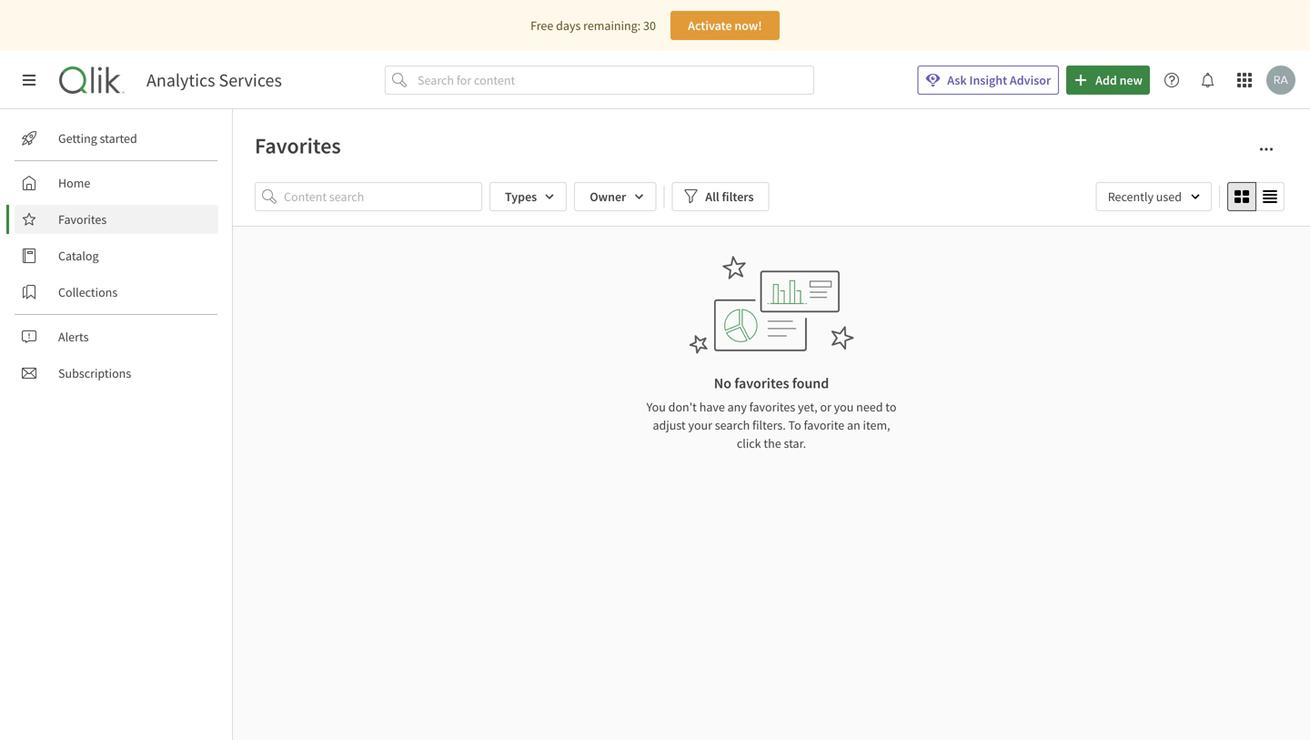 Task type: vqa. For each thing, say whether or not it's contained in the screenshot.
Field on the right top of the page inside the Filters region
no



Task type: locate. For each thing, give the bounding box(es) containing it.
alerts
[[58, 329, 89, 345]]

favorites up filters.
[[750, 399, 796, 415]]

to
[[886, 399, 897, 415]]

remaining:
[[584, 17, 641, 34]]

all filters
[[706, 188, 754, 205]]

home link
[[15, 168, 218, 198]]

0 vertical spatial favorites
[[735, 374, 790, 392]]

all filters button
[[672, 182, 770, 211]]

favorites up any
[[735, 374, 790, 392]]

catalog link
[[15, 241, 218, 270]]

analytics
[[147, 69, 215, 91]]

favorites up catalog
[[58, 211, 107, 228]]

an
[[848, 417, 861, 433]]

subscriptions
[[58, 365, 131, 381]]

free
[[531, 17, 554, 34]]

activate now!
[[688, 17, 763, 34]]

types button
[[490, 182, 567, 211]]

add new
[[1096, 72, 1143, 88]]

favorites inside navigation pane "element"
[[58, 211, 107, 228]]

add
[[1096, 72, 1118, 88]]

ask insight advisor button
[[918, 66, 1060, 95]]

favorites
[[735, 374, 790, 392], [750, 399, 796, 415]]

owner button
[[575, 182, 657, 211]]

yet,
[[798, 399, 818, 415]]

catalog
[[58, 248, 99, 264]]

switch view group
[[1228, 182, 1285, 211]]

collections link
[[15, 278, 218, 307]]

star.
[[784, 435, 807, 452]]

ask
[[948, 72, 967, 88]]

adjust
[[653, 417, 686, 433]]

filters region
[[255, 178, 1289, 215]]

favorites
[[255, 132, 341, 159], [58, 211, 107, 228]]

days
[[556, 17, 581, 34]]

need
[[857, 399, 884, 415]]

to
[[789, 417, 802, 433]]

1 vertical spatial favorites
[[58, 211, 107, 228]]

no
[[714, 374, 732, 392]]

getting started link
[[15, 124, 218, 153]]

navigation pane element
[[0, 117, 232, 395]]

activate
[[688, 17, 732, 34]]

don't
[[669, 399, 697, 415]]

add new button
[[1067, 66, 1151, 95]]

1 vertical spatial favorites
[[750, 399, 796, 415]]

subscriptions link
[[15, 359, 218, 388]]

have
[[700, 399, 725, 415]]

insight
[[970, 72, 1008, 88]]

0 horizontal spatial favorites
[[58, 211, 107, 228]]

ask insight advisor
[[948, 72, 1052, 88]]

getting started
[[58, 130, 137, 147]]

services
[[219, 69, 282, 91]]

30
[[644, 17, 656, 34]]

your
[[689, 417, 713, 433]]

favorites down the services
[[255, 132, 341, 159]]

filters.
[[753, 417, 786, 433]]

0 vertical spatial favorites
[[255, 132, 341, 159]]

analytics services
[[147, 69, 282, 91]]

analytics services element
[[147, 69, 282, 91]]



Task type: describe. For each thing, give the bounding box(es) containing it.
started
[[100, 130, 137, 147]]

collections
[[58, 284, 118, 300]]

Content search text field
[[284, 182, 483, 211]]

list view image
[[1264, 189, 1278, 204]]

close sidebar menu image
[[22, 73, 36, 87]]

item,
[[864, 417, 891, 433]]

or
[[821, 399, 832, 415]]

types
[[505, 188, 537, 205]]

favorite
[[804, 417, 845, 433]]

new
[[1120, 72, 1143, 88]]

recently used
[[1109, 188, 1183, 205]]

search
[[715, 417, 750, 433]]

you
[[647, 399, 666, 415]]

found
[[793, 374, 830, 392]]

filters
[[722, 188, 754, 205]]

free days remaining: 30
[[531, 17, 656, 34]]

no favorites found you don't have any favorites yet, or you need to adjust your search filters. to favorite an item, click the star.
[[647, 374, 897, 452]]

advisor
[[1010, 72, 1052, 88]]

all
[[706, 188, 720, 205]]

home
[[58, 175, 90, 191]]

owner
[[590, 188, 627, 205]]

you
[[835, 399, 854, 415]]

1 horizontal spatial favorites
[[255, 132, 341, 159]]

favorites link
[[15, 205, 218, 234]]

activate now! link
[[671, 11, 780, 40]]

alerts link
[[15, 322, 218, 351]]

recently
[[1109, 188, 1154, 205]]

used
[[1157, 188, 1183, 205]]

any
[[728, 399, 747, 415]]

getting
[[58, 130, 97, 147]]

click
[[737, 435, 762, 452]]

Recently used field
[[1097, 182, 1213, 211]]

tile view image
[[1235, 189, 1250, 204]]

the
[[764, 435, 782, 452]]

Search for content text field
[[414, 65, 815, 95]]

more actions image
[[1260, 142, 1275, 157]]

now!
[[735, 17, 763, 34]]

ruby anderson image
[[1267, 66, 1296, 95]]



